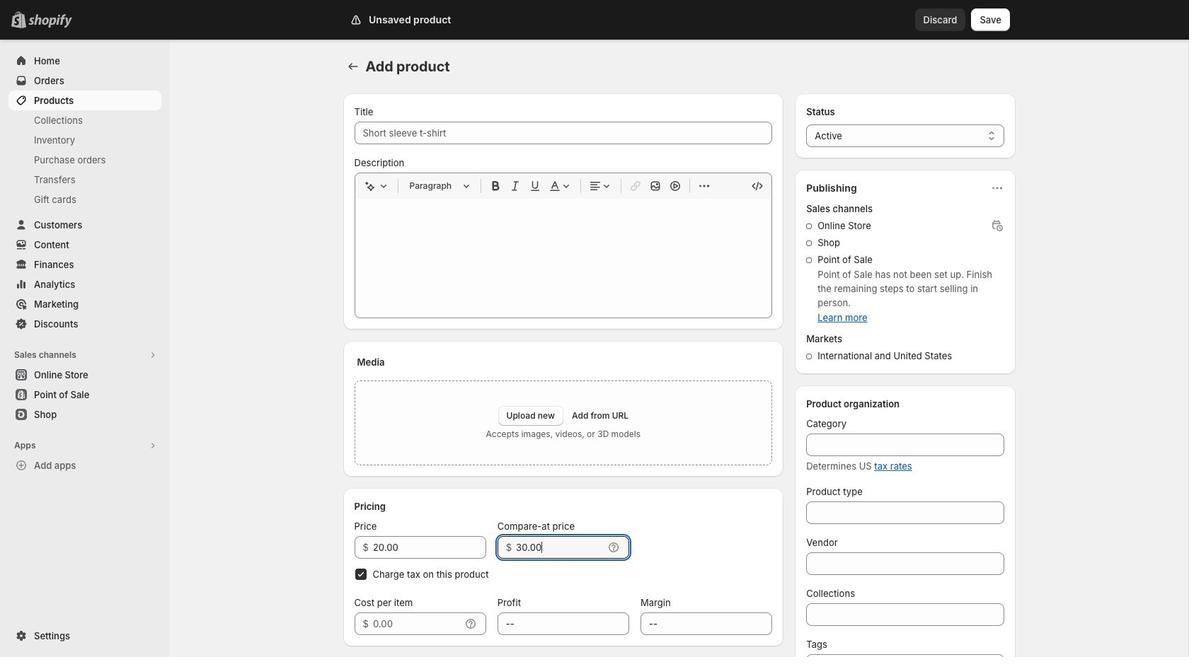Task type: vqa. For each thing, say whether or not it's contained in the screenshot.
the topmost   text field
yes



Task type: locate. For each thing, give the bounding box(es) containing it.
1   text field from the left
[[373, 537, 486, 559]]

1 horizontal spatial   text field
[[516, 537, 604, 559]]

  text field
[[373, 537, 486, 559], [516, 537, 604, 559]]

0 horizontal spatial   text field
[[373, 537, 486, 559]]

None text field
[[807, 502, 1005, 525], [807, 553, 1005, 576], [807, 604, 1005, 627], [807, 502, 1005, 525], [807, 553, 1005, 576], [807, 604, 1005, 627]]

Short sleeve t-shirt text field
[[354, 122, 773, 144]]

2   text field from the left
[[516, 537, 604, 559]]

  text field
[[373, 613, 461, 636]]

None text field
[[807, 434, 1005, 457], [498, 613, 630, 636], [641, 613, 773, 636], [807, 655, 1005, 658], [807, 434, 1005, 457], [498, 613, 630, 636], [641, 613, 773, 636], [807, 655, 1005, 658]]



Task type: describe. For each thing, give the bounding box(es) containing it.
shopify image
[[31, 14, 75, 28]]



